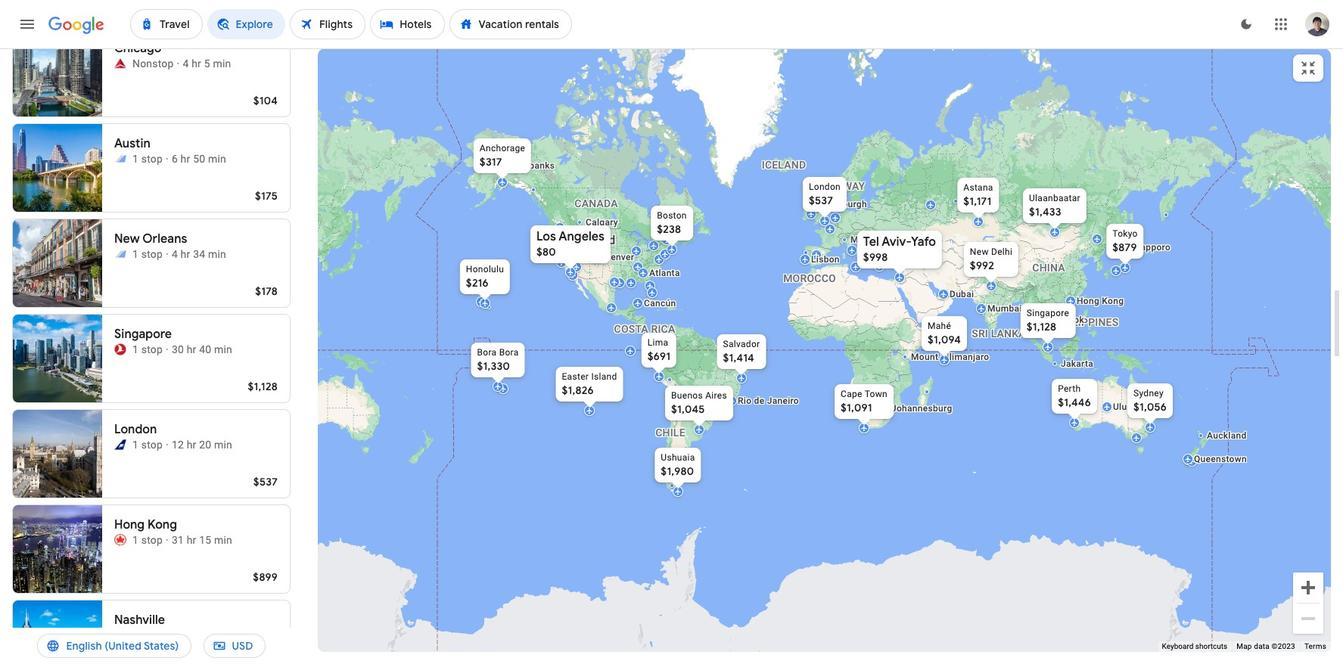 Task type: vqa. For each thing, say whether or not it's contained in the screenshot.


Task type: describe. For each thing, give the bounding box(es) containing it.
queenstown
[[1194, 454, 1247, 465]]

mumbai
[[988, 304, 1022, 314]]

175 US dollars text field
[[255, 189, 278, 203]]

691 US dollars text field
[[648, 350, 671, 363]]

map region
[[243, 0, 1344, 665]]

los angeles $80
[[536, 229, 605, 259]]

1414 US dollars text field
[[723, 351, 754, 365]]

athens
[[882, 257, 912, 267]]

nonstop
[[133, 58, 174, 70]]

$1,056
[[1134, 401, 1167, 414]]

$80
[[536, 245, 556, 259]]

chicago
[[114, 41, 162, 56]]

238 US dollars text field
[[657, 223, 681, 236]]

icelandair image
[[114, 439, 126, 451]]

1 bora from the left
[[477, 348, 497, 358]]

terms
[[1305, 643, 1327, 651]]

canada
[[575, 198, 618, 210]]

map
[[1237, 643, 1253, 651]]

rica
[[651, 323, 675, 335]]

usd button
[[203, 628, 265, 665]]

$998
[[863, 251, 888, 264]]

anchorage $317
[[480, 143, 525, 169]]

usd
[[232, 640, 253, 653]]

english
[[66, 640, 102, 653]]

$1,980
[[661, 465, 694, 479]]

kong inside map region
[[1102, 296, 1124, 307]]

$537 inside london $537
[[809, 194, 833, 207]]

$1,414
[[723, 351, 754, 365]]

6
[[172, 153, 178, 165]]

4 hr 34 min
[[172, 248, 226, 260]]

delhi
[[991, 247, 1013, 257]]

stop for singapore
[[141, 344, 163, 356]]

537 US dollars text field
[[254, 475, 278, 489]]

$1,128 inside singapore $1,128
[[1027, 320, 1057, 334]]

1 stop for singapore
[[133, 344, 163, 356]]

london for london $537
[[809, 182, 841, 192]]

nashville
[[114, 613, 165, 628]]

costa rica
[[614, 323, 675, 335]]

lima $691
[[648, 338, 671, 363]]

tel
[[863, 235, 879, 250]]

salvador $1,414
[[723, 339, 760, 365]]

data
[[1255, 643, 1270, 651]]

english (united states) button
[[37, 628, 191, 665]]

hong kong inside map region
[[1077, 296, 1124, 307]]

town
[[865, 389, 888, 400]]

$1,094
[[928, 333, 961, 347]]

morocco
[[783, 273, 836, 285]]

2 bora from the left
[[499, 348, 519, 358]]

tokyo
[[1113, 229, 1138, 239]]

sydney $1,056
[[1134, 388, 1167, 414]]

buenos aires $1,045
[[671, 391, 727, 416]]

easter
[[562, 372, 589, 382]]

philippines
[[1055, 316, 1119, 329]]

yafo
[[911, 235, 936, 250]]

change appearance image
[[1229, 6, 1265, 42]]

12
[[172, 439, 184, 451]]

1 stop for austin
[[133, 153, 163, 165]]

0 horizontal spatial $1,128
[[248, 380, 278, 394]]

$879
[[1113, 241, 1137, 254]]

cape
[[841, 389, 863, 400]]

50 for austin
[[193, 153, 205, 165]]

iceland
[[762, 159, 806, 171]]

$1,091
[[841, 401, 872, 415]]

1 for nashville
[[133, 630, 139, 642]]

1826 US dollars text field
[[562, 384, 594, 398]]

1 for hong kong
[[133, 535, 139, 547]]

$1,446
[[1058, 396, 1091, 410]]

7 hr 50 min
[[172, 630, 226, 642]]

aviv-
[[882, 235, 911, 250]]

fairbanks
[[513, 161, 555, 171]]

singapore for singapore $1,128
[[1027, 308, 1070, 319]]

0 horizontal spatial kong
[[148, 518, 177, 533]]

ushuaia $1,980
[[661, 453, 695, 479]]

stop for new orleans
[[141, 248, 163, 260]]

4 for 4 hr 34 min
[[172, 248, 178, 260]]

honolulu $216
[[466, 264, 504, 290]]

6 hr 50 min
[[172, 153, 226, 165]]

34
[[193, 248, 205, 260]]

1094 US dollars text field
[[928, 333, 961, 347]]

dubai
[[950, 289, 974, 300]]

mount kilimanjaro
[[911, 352, 990, 363]]

0 horizontal spatial $537
[[254, 475, 278, 489]]

317 US dollars text field
[[480, 155, 502, 169]]

7
[[172, 630, 178, 642]]

lanka
[[991, 328, 1026, 340]]

min right 5
[[213, 58, 231, 70]]

cape town $1,091
[[841, 389, 888, 415]]

4 for 4 hr 5 min
[[183, 58, 189, 70]]

anchorage
[[480, 143, 525, 154]]

1433 US dollars text field
[[1029, 205, 1062, 219]]

astana $1,171
[[964, 182, 994, 208]]

new orleans
[[114, 232, 187, 247]]

hr for singapore
[[187, 344, 197, 356]]

stop for hong kong
[[141, 535, 163, 547]]

31
[[172, 535, 184, 547]]

537 US dollars text field
[[809, 194, 833, 207]]

shortcuts
[[1196, 643, 1228, 651]]

buenos
[[671, 391, 703, 401]]

milan
[[851, 235, 874, 245]]

1128 US dollars text field
[[1027, 320, 1057, 334]]

rio
[[738, 396, 752, 407]]

1 for singapore
[[133, 344, 139, 356]]

1 stop for london
[[133, 439, 163, 451]]

$317
[[480, 155, 502, 169]]

hr for austin
[[181, 153, 190, 165]]

bangkok
[[1048, 315, 1085, 326]]

keyboard shortcuts button
[[1163, 642, 1228, 653]]

$691
[[648, 350, 671, 363]]

1330 US dollars text field
[[477, 360, 510, 373]]

$175
[[255, 189, 278, 203]]

1 for new orleans
[[133, 248, 139, 260]]

perth
[[1058, 384, 1081, 394]]

keyboard
[[1163, 643, 1194, 651]]

island
[[591, 372, 617, 382]]

boston $238
[[657, 210, 687, 236]]

calgary
[[586, 217, 618, 228]]

min for austin
[[208, 153, 226, 165]]

104 US dollars text field
[[253, 94, 278, 108]]

178 US dollars text field
[[255, 285, 278, 298]]

$1,045
[[671, 403, 705, 416]]

jakarta
[[1061, 359, 1094, 369]]

salvador
[[723, 339, 760, 350]]

1 for austin
[[133, 153, 139, 165]]



Task type: locate. For each thing, give the bounding box(es) containing it.
$1,171
[[964, 195, 992, 208]]

1 stop right icelandair icon
[[133, 439, 163, 451]]

1128 US dollars text field
[[248, 380, 278, 394]]

0 vertical spatial kong
[[1102, 296, 1124, 307]]

kilimanjaro
[[941, 352, 990, 363]]

1171 US dollars text field
[[964, 195, 992, 208]]

hr
[[192, 58, 201, 70], [181, 153, 190, 165], [181, 248, 190, 260], [187, 344, 197, 356], [187, 439, 197, 451], [187, 535, 197, 547], [181, 630, 190, 642]]

1 stop right turkish airlines image
[[133, 344, 163, 356]]

new inside "new delhi $992"
[[970, 247, 989, 257]]

new up the 992 us dollars text field
[[970, 247, 989, 257]]

0 vertical spatial hong kong
[[1077, 296, 1124, 307]]

singapore inside map region
[[1027, 308, 1070, 319]]

1 stop for hong kong
[[133, 535, 163, 547]]

chile
[[655, 427, 685, 439]]

2 50 from the top
[[193, 630, 205, 642]]

singapore up turkish airlines image
[[114, 327, 172, 342]]

perth $1,446
[[1058, 384, 1091, 410]]

1 right 'american and alaska' image
[[133, 248, 139, 260]]

4
[[183, 58, 189, 70], [172, 248, 178, 260]]

singapore for singapore
[[114, 327, 172, 342]]

1 right frontier icon
[[133, 630, 139, 642]]

4 1 from the top
[[133, 439, 139, 451]]

4 1 stop from the top
[[133, 439, 163, 451]]

(united
[[105, 640, 142, 653]]

3 stop from the top
[[141, 344, 163, 356]]

min right 6
[[208, 153, 226, 165]]

hr for hong kong
[[187, 535, 197, 547]]

stop left 30
[[141, 344, 163, 356]]

1 horizontal spatial bora
[[499, 348, 519, 358]]

0 horizontal spatial hong
[[114, 518, 145, 533]]

1 stop down nashville
[[133, 630, 163, 642]]

orleans
[[142, 232, 187, 247]]

1056 US dollars text field
[[1134, 401, 1167, 414]]

min right 40
[[214, 344, 232, 356]]

hr right 7
[[181, 630, 190, 642]]

4 left 5
[[183, 58, 189, 70]]

$1,433
[[1029, 205, 1062, 219]]

janeiro
[[767, 396, 799, 407]]

hr right 12
[[187, 439, 197, 451]]

50 right 7
[[193, 630, 205, 642]]

$899
[[253, 571, 278, 585]]

5
[[204, 58, 210, 70]]

stop left 12
[[141, 439, 163, 451]]

6 stop from the top
[[141, 630, 163, 642]]

ushuaia
[[661, 453, 695, 463]]

stop down nashville
[[141, 630, 163, 642]]

easter island $1,826
[[562, 372, 617, 398]]

hr for new orleans
[[181, 248, 190, 260]]

1446 US dollars text field
[[1058, 396, 1091, 410]]

1 vertical spatial hong
[[114, 518, 145, 533]]

hong up philippines
[[1077, 296, 1100, 307]]

$216
[[466, 276, 489, 290]]

6 1 from the top
[[133, 630, 139, 642]]

2 stop from the top
[[141, 248, 163, 260]]

mount
[[911, 352, 939, 363]]

hr right 30
[[187, 344, 197, 356]]

aires
[[705, 391, 727, 401]]

1091 US dollars text field
[[841, 401, 872, 415]]

austin
[[114, 136, 151, 151]]

frontier image
[[114, 630, 126, 642]]

johannesburg
[[892, 404, 953, 414]]

turkish airlines image
[[114, 344, 126, 356]]

min left usd
[[208, 630, 226, 642]]

singapore $1,128
[[1027, 308, 1070, 334]]

4 down orleans
[[172, 248, 178, 260]]

new up 'american and alaska' image
[[114, 232, 140, 247]]

0 vertical spatial singapore
[[1027, 308, 1070, 319]]

hr right 6
[[181, 153, 190, 165]]

1 horizontal spatial $537
[[809, 194, 833, 207]]

5 stop from the top
[[141, 535, 163, 547]]

delta and united image
[[114, 153, 126, 165]]

40
[[199, 344, 211, 356]]

50 right 6
[[193, 153, 205, 165]]

stop left the 31
[[141, 535, 163, 547]]

sapporo
[[1135, 242, 1171, 253]]

singapore up 1128 us dollars text box
[[1027, 308, 1070, 319]]

0 vertical spatial $537
[[809, 194, 833, 207]]

0 horizontal spatial hong kong
[[114, 518, 177, 533]]

4 stop from the top
[[141, 439, 163, 451]]

tel aviv-yafo $998
[[863, 235, 936, 264]]

©2023
[[1272, 643, 1296, 651]]

kong up philippines
[[1102, 296, 1124, 307]]

1 stop for nashville
[[133, 630, 163, 642]]

1 vertical spatial hong kong
[[114, 518, 177, 533]]

stop left 6
[[141, 153, 163, 165]]

mahé
[[928, 321, 951, 332]]

china
[[1033, 262, 1065, 274]]

cancún
[[644, 298, 676, 309]]

1 right delta and united icon
[[133, 153, 139, 165]]

1 horizontal spatial new
[[970, 247, 989, 257]]

new
[[114, 232, 140, 247], [970, 247, 989, 257]]

min for new orleans
[[208, 248, 226, 260]]

tokyo $879
[[1113, 229, 1138, 254]]

bora bora $1,330
[[477, 348, 519, 373]]

0 vertical spatial london
[[809, 182, 841, 192]]

 image
[[177, 56, 180, 71]]

998 US dollars text field
[[863, 251, 888, 264]]

hr left 5
[[192, 58, 201, 70]]

air canada image
[[114, 535, 126, 547]]

london for london
[[114, 422, 157, 438]]

min for nashville
[[208, 630, 226, 642]]

hr for nashville
[[181, 630, 190, 642]]

$992
[[970, 259, 995, 273]]

min for hong kong
[[214, 535, 232, 547]]

0 vertical spatial 50
[[193, 153, 205, 165]]

london up icelandair icon
[[114, 422, 157, 438]]

hr left the 34
[[181, 248, 190, 260]]

0 horizontal spatial bora
[[477, 348, 497, 358]]

3 1 from the top
[[133, 344, 139, 356]]

hong kong up philippines
[[1077, 296, 1124, 307]]

hong up air canada icon
[[114, 518, 145, 533]]

kong up the 31
[[148, 518, 177, 533]]

london $537
[[809, 182, 841, 207]]

kong
[[1102, 296, 1124, 307], [148, 518, 177, 533]]

stop for nashville
[[141, 630, 163, 642]]

2 1 from the top
[[133, 248, 139, 260]]

$238
[[657, 223, 681, 236]]

1 for london
[[133, 439, 139, 451]]

50 for nashville
[[193, 630, 205, 642]]

hr right the 31
[[187, 535, 197, 547]]

30 hr 40 min
[[172, 344, 232, 356]]

terms link
[[1305, 643, 1327, 651]]

edinburgh
[[824, 199, 867, 210]]

1 1 from the top
[[133, 153, 139, 165]]

portland
[[567, 233, 616, 248]]

3 1 stop from the top
[[133, 344, 163, 356]]

20
[[199, 439, 211, 451]]

angeles
[[559, 229, 605, 245]]

min for london
[[214, 439, 232, 451]]

de
[[754, 396, 765, 407]]

879 US dollars text field
[[1113, 241, 1137, 254]]

loading results progress bar
[[0, 48, 1344, 51]]

31 hr 15 min
[[172, 535, 232, 547]]

1 vertical spatial london
[[114, 422, 157, 438]]

216 US dollars text field
[[466, 276, 489, 290]]

1 right turkish airlines image
[[133, 344, 139, 356]]

1 horizontal spatial 4
[[183, 58, 189, 70]]

auckland
[[1207, 431, 1247, 441]]

hong
[[1077, 296, 1100, 307], [114, 518, 145, 533]]

hr for london
[[187, 439, 197, 451]]

1 vertical spatial 4
[[172, 248, 178, 260]]

norway
[[821, 180, 865, 192]]

keyboard shortcuts
[[1163, 643, 1228, 651]]

view smaller map image
[[1300, 59, 1318, 77]]

1 stop for new orleans
[[133, 248, 163, 260]]

$1,128
[[1027, 320, 1057, 334], [248, 380, 278, 394]]

1 horizontal spatial kong
[[1102, 296, 1124, 307]]

1 horizontal spatial hong kong
[[1077, 296, 1124, 307]]

0 vertical spatial hong
[[1077, 296, 1100, 307]]

1 vertical spatial $1,128
[[248, 380, 278, 394]]

min right 15
[[214, 535, 232, 547]]

0 vertical spatial 4
[[183, 58, 189, 70]]

1 horizontal spatial singapore
[[1027, 308, 1070, 319]]

899 US dollars text field
[[253, 571, 278, 585]]

1 stop down the austin
[[133, 153, 163, 165]]

1 stop from the top
[[141, 153, 163, 165]]

1 vertical spatial kong
[[148, 518, 177, 533]]

1 vertical spatial singapore
[[114, 327, 172, 342]]

80 US dollars text field
[[536, 245, 556, 259]]

uluru
[[1113, 402, 1136, 413]]

stop down new orleans
[[141, 248, 163, 260]]

min right "20" on the left
[[214, 439, 232, 451]]

992 US dollars text field
[[970, 259, 995, 273]]

sydney
[[1134, 388, 1164, 399]]

costa
[[614, 323, 648, 335]]

1 horizontal spatial $1,128
[[1027, 320, 1057, 334]]

main menu image
[[18, 15, 36, 33]]

5 1 from the top
[[133, 535, 139, 547]]

1 stop down new orleans
[[133, 248, 163, 260]]

delta image
[[114, 58, 126, 70]]

min for singapore
[[214, 344, 232, 356]]

new for new orleans
[[114, 232, 140, 247]]

denver
[[605, 252, 634, 263]]

hong kong up air canada icon
[[114, 518, 177, 533]]

0 horizontal spatial 4
[[172, 248, 178, 260]]

1 horizontal spatial london
[[809, 182, 841, 192]]

london inside map region
[[809, 182, 841, 192]]

1 right icelandair icon
[[133, 439, 139, 451]]

ulaanbaatar $1,433
[[1029, 193, 1081, 219]]

american and alaska image
[[114, 248, 126, 260]]

1 horizontal spatial hong
[[1077, 296, 1100, 307]]

min right the 34
[[208, 248, 226, 260]]

ulaanbaatar
[[1029, 193, 1081, 204]]

1 1 stop from the top
[[133, 153, 163, 165]]

0 horizontal spatial singapore
[[114, 327, 172, 342]]

5 1 stop from the top
[[133, 535, 163, 547]]

0 vertical spatial $1,128
[[1027, 320, 1057, 334]]

lisbon
[[811, 254, 840, 265]]

4 hr 5 min
[[183, 58, 231, 70]]

atlanta
[[649, 268, 680, 279]]

30
[[172, 344, 184, 356]]

12 hr 20 min
[[172, 439, 232, 451]]

$1,826
[[562, 384, 594, 398]]

0 horizontal spatial london
[[114, 422, 157, 438]]

1980 US dollars text field
[[661, 465, 694, 479]]

$1,330
[[477, 360, 510, 373]]

1 50 from the top
[[193, 153, 205, 165]]

$537
[[809, 194, 833, 207], [254, 475, 278, 489]]

1 stop right air canada icon
[[133, 535, 163, 547]]

2 1 stop from the top
[[133, 248, 163, 260]]

1 vertical spatial $537
[[254, 475, 278, 489]]

6 1 stop from the top
[[133, 630, 163, 642]]

lima
[[648, 338, 669, 348]]

new for new delhi $992
[[970, 247, 989, 257]]

hong inside map region
[[1077, 296, 1100, 307]]

astana
[[964, 182, 994, 193]]

stop for austin
[[141, 153, 163, 165]]

singapore
[[1027, 308, 1070, 319], [114, 327, 172, 342]]

london up $537 text field
[[809, 182, 841, 192]]

boston
[[657, 210, 687, 221]]

stop for london
[[141, 439, 163, 451]]

map data ©2023
[[1237, 643, 1296, 651]]

1 right air canada icon
[[133, 535, 139, 547]]

1045 US dollars text field
[[671, 403, 705, 416]]

1 vertical spatial 50
[[193, 630, 205, 642]]

0 horizontal spatial new
[[114, 232, 140, 247]]



